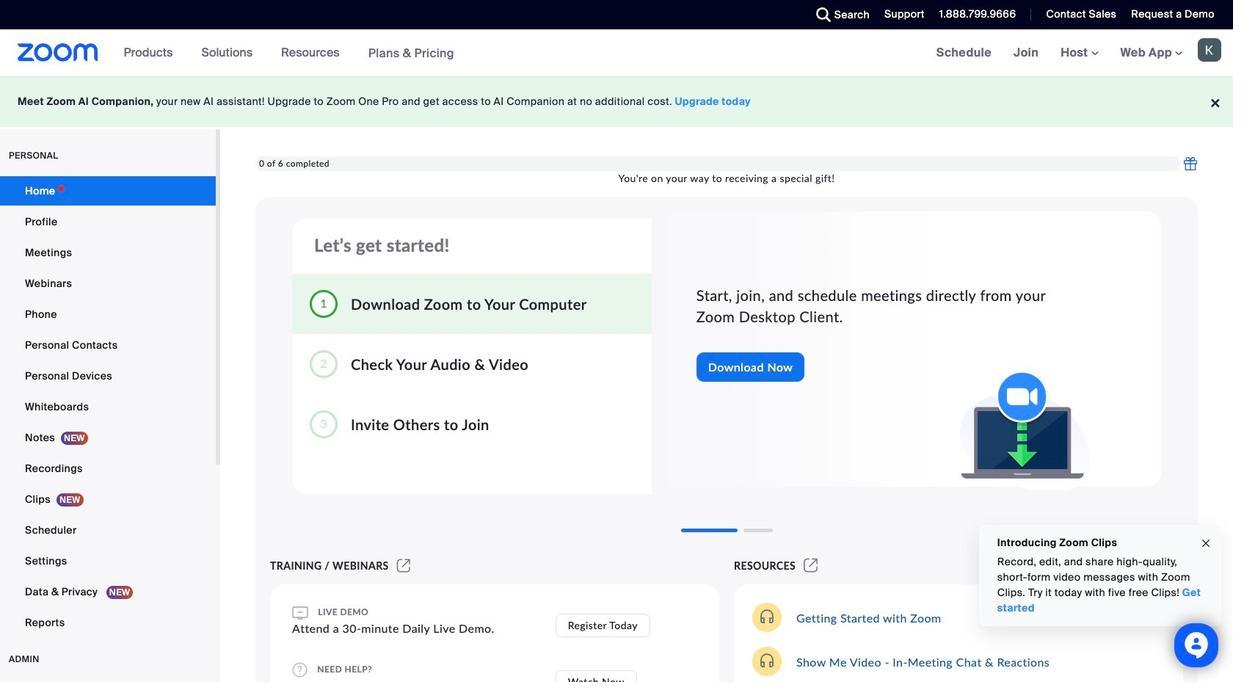 Task type: vqa. For each thing, say whether or not it's contained in the screenshot.
Profile picture at top right
yes



Task type: describe. For each thing, give the bounding box(es) containing it.
2 window new image from the left
[[802, 560, 821, 572]]

zoom logo image
[[18, 43, 98, 62]]

meetings navigation
[[926, 29, 1234, 77]]

product information navigation
[[113, 29, 466, 77]]

close image
[[1201, 535, 1212, 552]]



Task type: locate. For each thing, give the bounding box(es) containing it.
footer
[[0, 76, 1234, 127]]

1 window new image from the left
[[395, 560, 413, 572]]

1 horizontal spatial window new image
[[802, 560, 821, 572]]

banner
[[0, 29, 1234, 77]]

personal menu menu
[[0, 176, 216, 639]]

0 horizontal spatial window new image
[[395, 560, 413, 572]]

window new image
[[395, 560, 413, 572], [802, 560, 821, 572]]

profile picture image
[[1199, 38, 1222, 62]]



